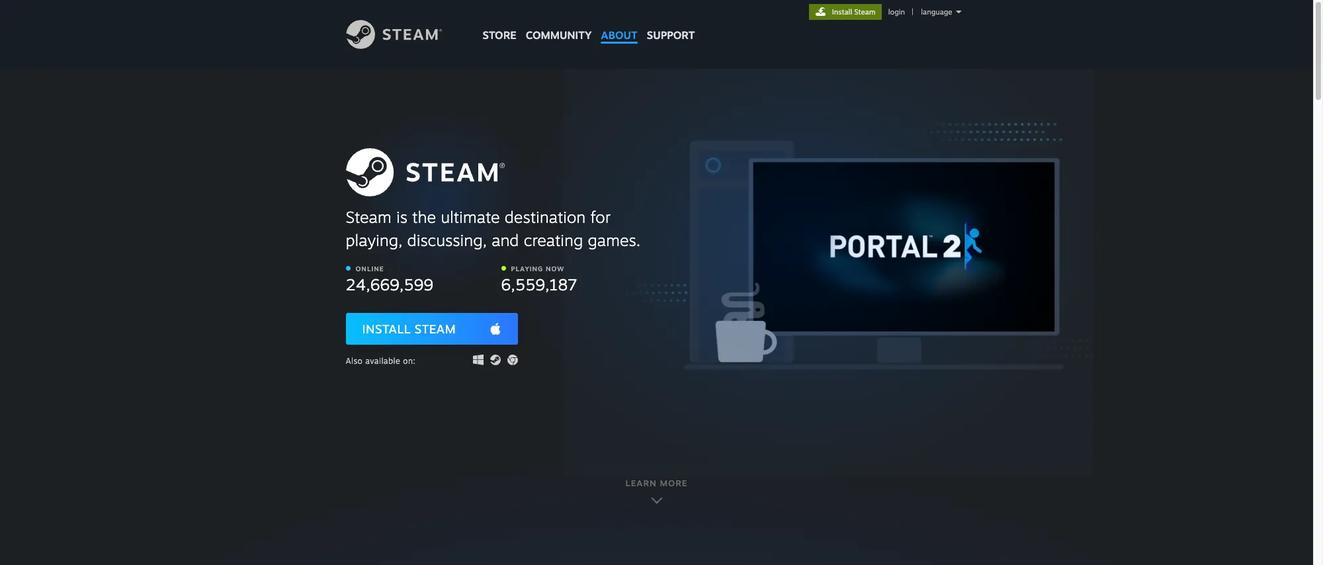 Task type: locate. For each thing, give the bounding box(es) containing it.
about
[[601, 28, 638, 42]]

1 vertical spatial steam
[[346, 207, 392, 227]]

0 horizontal spatial steam
[[346, 207, 392, 227]]

support
[[647, 28, 695, 42]]

install steam link left login link
[[809, 4, 882, 20]]

login link
[[886, 7, 908, 17]]

1 horizontal spatial install
[[832, 7, 852, 17]]

install left login link
[[832, 7, 852, 17]]

creating
[[524, 230, 583, 250]]

now
[[546, 264, 565, 272]]

1 vertical spatial install
[[362, 321, 411, 336]]

community link
[[521, 0, 596, 48]]

0 vertical spatial steam
[[854, 7, 876, 17]]

install steam up on:
[[362, 321, 456, 336]]

on:
[[403, 356, 416, 366]]

support link
[[642, 0, 700, 45]]

2 vertical spatial steam
[[415, 321, 456, 336]]

1 horizontal spatial steam
[[415, 321, 456, 336]]

|
[[912, 7, 914, 17]]

login | language
[[888, 7, 952, 17]]

steam
[[854, 7, 876, 17], [346, 207, 392, 227], [415, 321, 456, 336]]

steam inside steam is the ultimate destination for playing, discussing, and creating games.
[[346, 207, 392, 227]]

0 horizontal spatial install
[[362, 321, 411, 336]]

1 vertical spatial install steam
[[362, 321, 456, 336]]

destination
[[505, 207, 586, 227]]

install steam link up on:
[[346, 313, 518, 344]]

0 vertical spatial install
[[832, 7, 852, 17]]

install up available
[[362, 321, 411, 336]]

store
[[483, 28, 517, 42]]

install steam
[[832, 7, 876, 17], [362, 321, 456, 336]]

0 horizontal spatial install steam
[[362, 321, 456, 336]]

6,559,187
[[501, 274, 577, 294]]

discussing,
[[407, 230, 487, 250]]

steam left login in the top right of the page
[[854, 7, 876, 17]]

language
[[921, 7, 952, 17]]

0 horizontal spatial install steam link
[[346, 313, 518, 344]]

available
[[365, 356, 401, 366]]

is
[[396, 207, 408, 227]]

install
[[832, 7, 852, 17], [362, 321, 411, 336]]

install steam link
[[809, 4, 882, 20], [346, 313, 518, 344]]

playing now 6,559,187
[[501, 264, 577, 294]]

install steam left login in the top right of the page
[[832, 7, 876, 17]]

1 horizontal spatial install steam
[[832, 7, 876, 17]]

2 horizontal spatial steam
[[854, 7, 876, 17]]

1 horizontal spatial install steam link
[[809, 4, 882, 20]]

steam up on:
[[415, 321, 456, 336]]

steam up playing,
[[346, 207, 392, 227]]

store link
[[478, 0, 521, 48]]



Task type: vqa. For each thing, say whether or not it's contained in the screenshot.
Sign to the top
no



Task type: describe. For each thing, give the bounding box(es) containing it.
more
[[660, 478, 688, 488]]

login
[[888, 7, 905, 17]]

games.
[[588, 230, 641, 250]]

also
[[346, 356, 363, 366]]

the logo for steam image
[[346, 148, 505, 196]]

learn more
[[626, 478, 688, 488]]

0 vertical spatial install steam
[[832, 7, 876, 17]]

1 vertical spatial install steam link
[[346, 313, 518, 344]]

and
[[492, 230, 519, 250]]

for
[[591, 207, 611, 227]]

online
[[356, 264, 384, 272]]

ultimate
[[441, 207, 500, 227]]

24,669,599
[[346, 274, 433, 294]]

the
[[412, 207, 436, 227]]

steam is the ultimate destination for playing, discussing, and creating games.
[[346, 207, 641, 250]]

about link
[[596, 0, 642, 48]]

learn
[[626, 478, 657, 488]]

community
[[526, 28, 592, 42]]

learn more link
[[0, 478, 1313, 506]]

also available on:
[[346, 356, 416, 366]]

0 vertical spatial install steam link
[[809, 4, 882, 20]]

online 24,669,599
[[346, 264, 433, 294]]

playing
[[511, 264, 543, 272]]

playing,
[[346, 230, 403, 250]]



